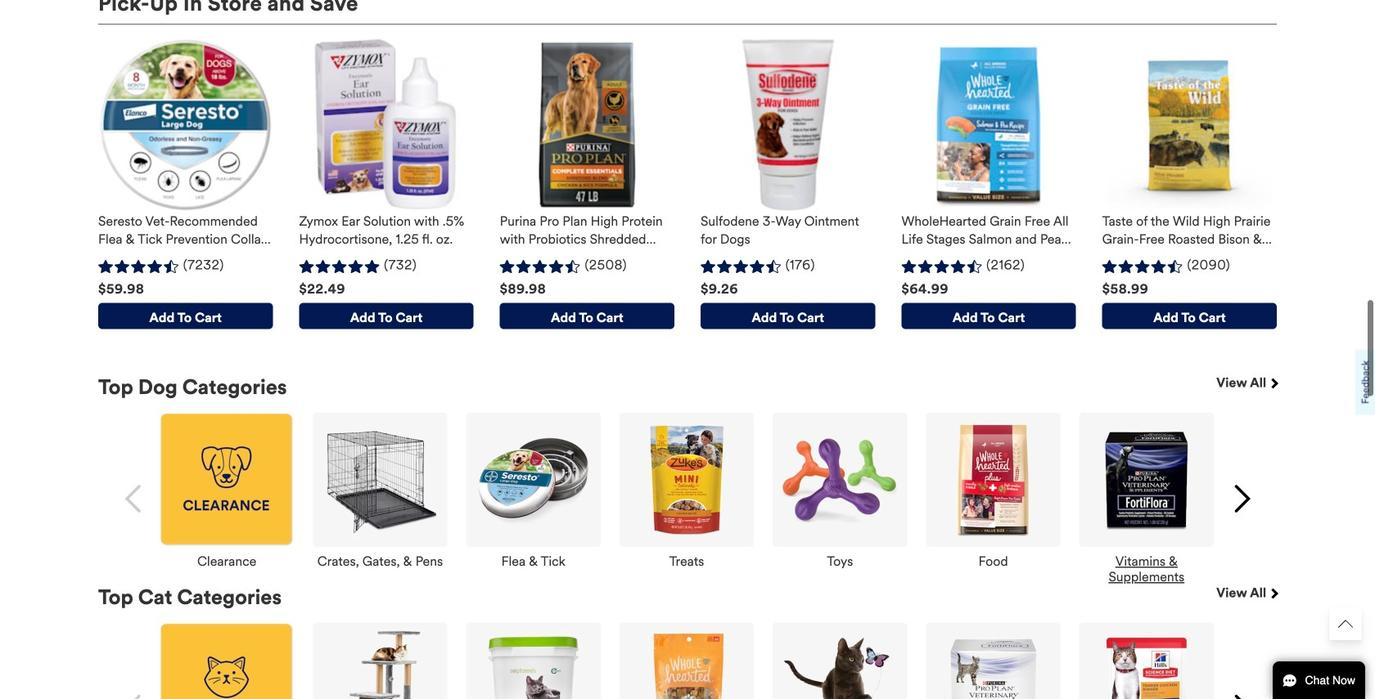 Task type: locate. For each thing, give the bounding box(es) containing it.
cat treats image
[[620, 623, 754, 700]]

cat litter & accessories image
[[466, 623, 601, 700]]

dog food image
[[926, 413, 1061, 548]]

cat supplies on clearance image
[[160, 623, 294, 700]]

cat toys image
[[773, 623, 907, 700]]

dog toys image
[[773, 413, 907, 548]]

dog treats image
[[620, 413, 754, 548]]

supplements for cats image
[[926, 623, 1061, 700]]

supplements for dogs image
[[1079, 413, 1214, 548]]

dog flea and tick treatment image
[[466, 413, 601, 548]]

dog supplies on clearance image
[[160, 413, 294, 548]]



Task type: vqa. For each thing, say whether or not it's contained in the screenshot.
Dog Flea and Tick Treatment image
yes



Task type: describe. For each thing, give the bounding box(es) containing it.
scroll to top image
[[1338, 617, 1353, 632]]

cat furniture image
[[313, 623, 447, 700]]

cat food image
[[1079, 623, 1214, 700]]

dog crates image
[[313, 413, 447, 548]]



